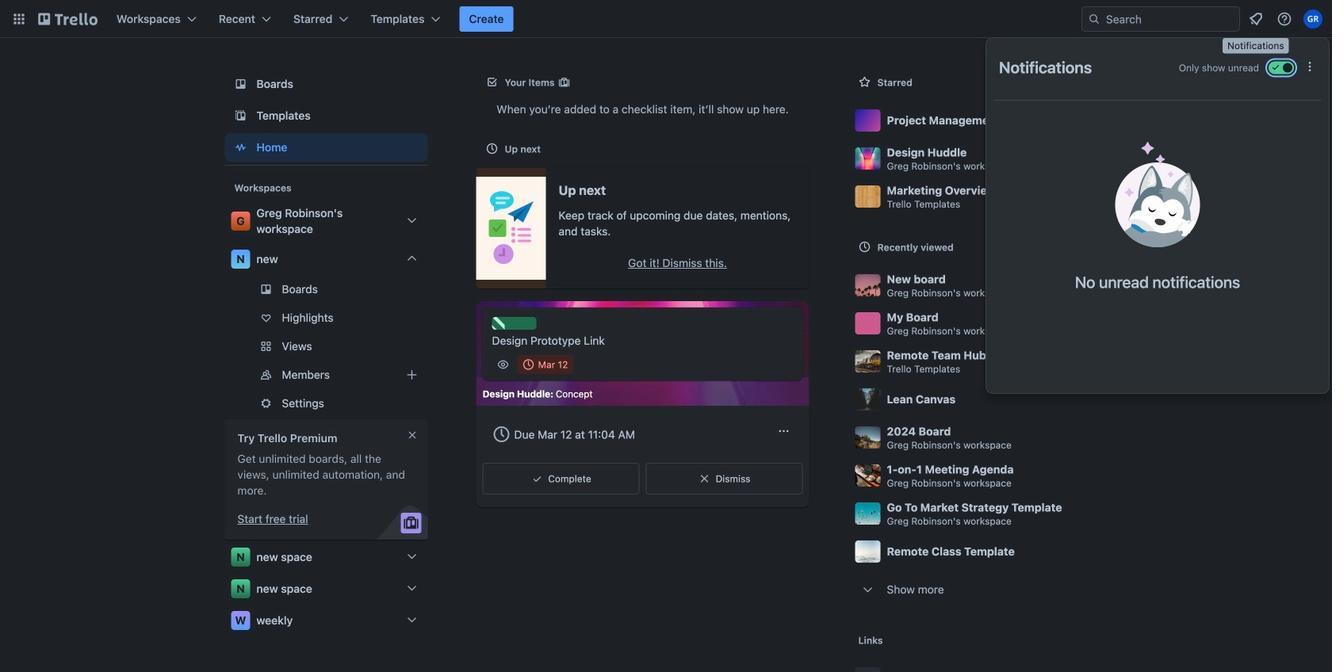 Task type: vqa. For each thing, say whether or not it's contained in the screenshot.
Click to unstar this board. It will be removed from your starred list. 'ICON'
no



Task type: locate. For each thing, give the bounding box(es) containing it.
add image
[[402, 366, 421, 385]]

open information menu image
[[1277, 11, 1292, 27]]

back to home image
[[38, 6, 98, 32]]

0 notifications image
[[1246, 10, 1265, 29]]

Search field
[[1101, 8, 1239, 30]]

search image
[[1088, 13, 1101, 25]]

template board image
[[231, 106, 250, 125]]

greg robinson (gregrobinson96) image
[[1304, 10, 1323, 29]]

tooltip
[[1223, 38, 1289, 54]]

click to star lean canvas. it will show up at the top of your boards list. image
[[1093, 392, 1109, 408]]



Task type: describe. For each thing, give the bounding box(es) containing it.
board image
[[231, 75, 250, 94]]

click to star new board. it will show up at the top of your boards list. image
[[1093, 278, 1109, 293]]

primary element
[[0, 0, 1332, 38]]

color: green, title: none image
[[492, 317, 536, 330]]

home image
[[231, 138, 250, 157]]

taco image
[[1115, 142, 1200, 247]]



